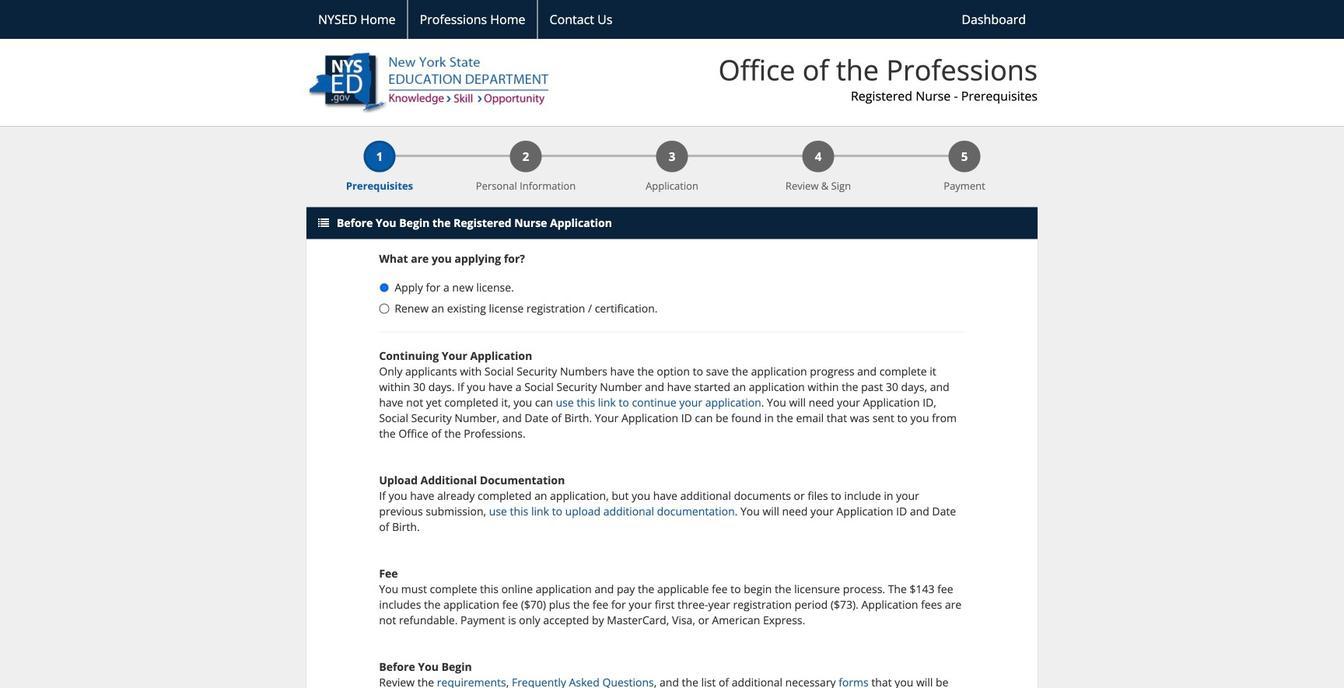 Task type: describe. For each thing, give the bounding box(es) containing it.
list image
[[318, 218, 329, 229]]



Task type: locate. For each thing, give the bounding box(es) containing it.
None radio
[[379, 283, 389, 293]]

None radio
[[379, 304, 389, 314]]



